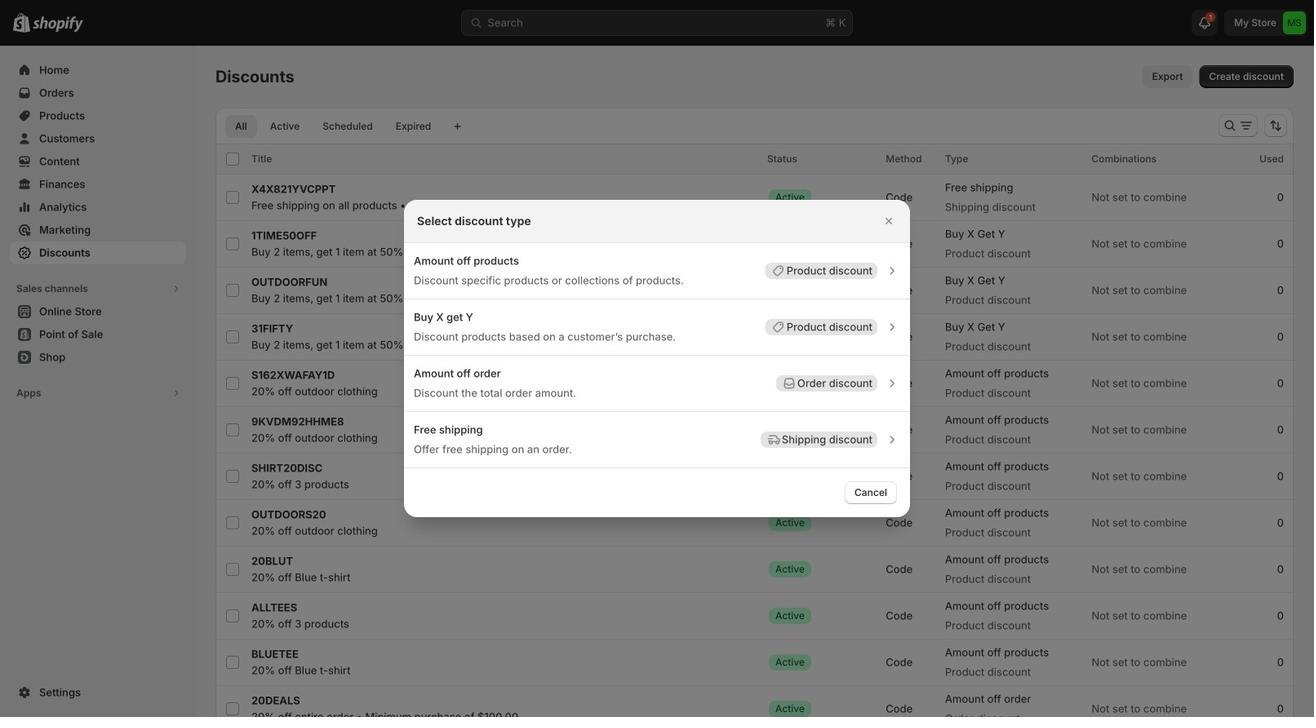 Task type: vqa. For each thing, say whether or not it's contained in the screenshot.
text field
no



Task type: locate. For each thing, give the bounding box(es) containing it.
shopify image
[[33, 16, 83, 32]]

tab list
[[222, 114, 444, 138]]

dialog
[[0, 200, 1314, 518]]



